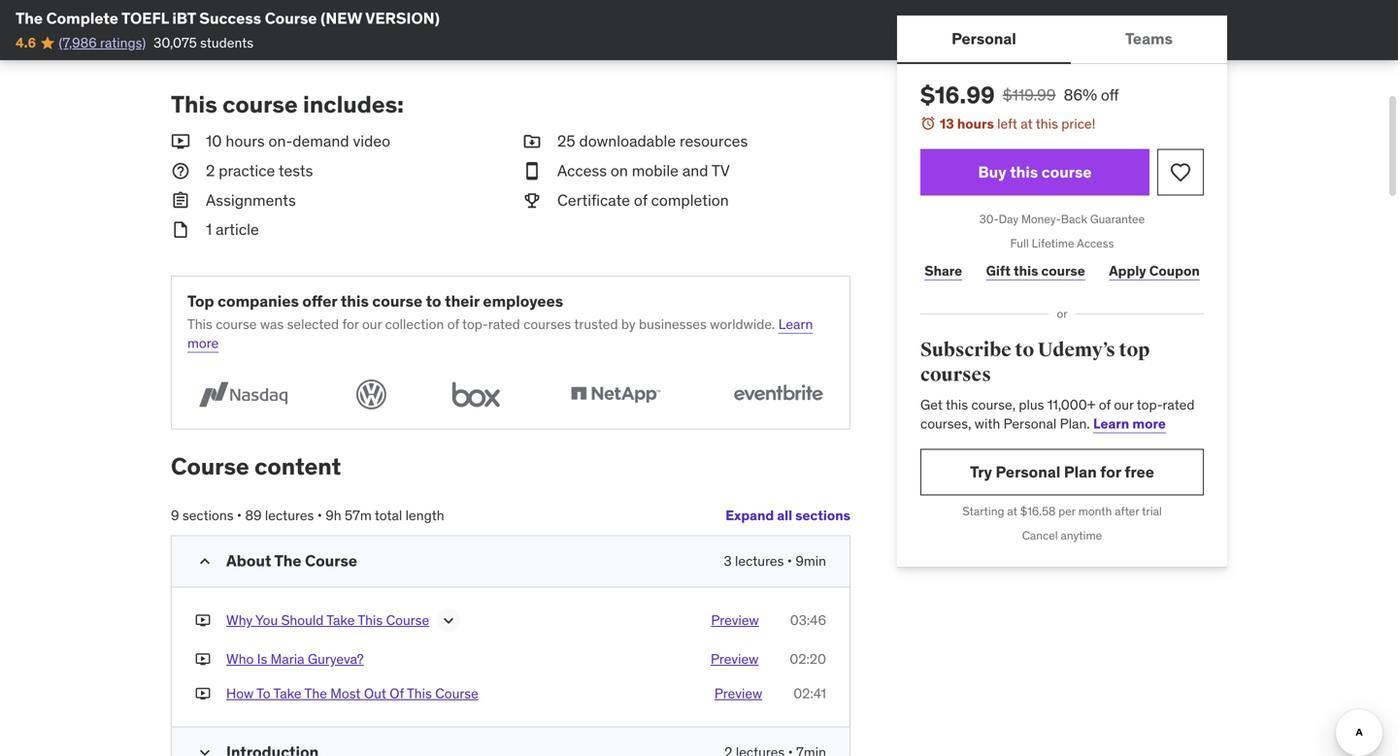 Task type: describe. For each thing, give the bounding box(es) containing it.
our inside get this course, plus 11,000+ of our top-rated courses, with personal plan.
[[1115, 396, 1134, 414]]

access inside 30-day money-back guarantee full lifetime access
[[1078, 236, 1115, 251]]

completion
[[652, 190, 729, 210]]

plan.
[[1061, 415, 1091, 433]]

course down 9h 57m
[[305, 551, 357, 571]]

4.6
[[16, 34, 36, 51]]

try personal plan for free
[[971, 462, 1155, 482]]

wishlist image
[[1170, 161, 1193, 184]]

02:20
[[790, 651, 827, 668]]

who is maria guryeva? button
[[226, 650, 364, 669]]

1 horizontal spatial the
[[274, 551, 302, 571]]

30-
[[980, 212, 999, 227]]

0 horizontal spatial courses
[[524, 316, 571, 333]]

or
[[1057, 307, 1068, 322]]

of inside get this course, plus 11,000+ of our top-rated courses, with personal plan.
[[1100, 396, 1111, 414]]

teams
[[1126, 29, 1173, 48]]

0 vertical spatial access
[[558, 161, 607, 181]]

plus
[[1019, 396, 1045, 414]]

take inside button
[[273, 685, 302, 703]]

all
[[777, 507, 793, 524]]

25 downloadable resources
[[558, 131, 748, 151]]

86%
[[1064, 85, 1098, 105]]

success
[[199, 8, 261, 28]]

9h 57m
[[326, 507, 372, 525]]

to
[[257, 685, 271, 703]]

1 article
[[206, 220, 259, 240]]

access on mobile and tv
[[558, 161, 730, 181]]

course up on- at the left top of page
[[223, 90, 298, 119]]

1
[[206, 220, 212, 240]]

about
[[226, 551, 271, 571]]

starting at $16.58 per month after trial cancel anytime
[[963, 504, 1163, 543]]

preview for 02:20
[[711, 651, 759, 668]]

course,
[[972, 396, 1016, 414]]

should
[[281, 612, 324, 629]]

13
[[940, 115, 955, 133]]

apply
[[1110, 262, 1147, 280]]

version)
[[366, 8, 440, 28]]

learn for subscribe to udemy's top courses
[[1094, 415, 1130, 433]]

this course was selected for our collection of top-rated courses trusted by businesses worldwide.
[[187, 316, 776, 333]]

89
[[245, 507, 262, 525]]

hours for 10
[[226, 131, 265, 151]]

why you should take this course button
[[226, 611, 430, 635]]

share
[[925, 262, 963, 280]]

• for 9
[[237, 507, 242, 525]]

video
[[353, 131, 391, 151]]

personal button
[[898, 16, 1071, 62]]

small image for 2 practice tests
[[171, 160, 190, 182]]

3
[[724, 553, 732, 570]]

expand
[[726, 507, 774, 524]]

course inside why you should take this course button
[[386, 612, 430, 629]]

is
[[257, 651, 267, 668]]

month
[[1079, 504, 1113, 519]]

0 horizontal spatial lectures
[[265, 507, 314, 525]]

gift this course link
[[983, 252, 1090, 291]]

this inside button
[[358, 612, 383, 629]]

subscribe
[[921, 339, 1012, 362]]

anytime
[[1061, 528, 1103, 543]]

1 horizontal spatial of
[[634, 190, 648, 210]]

demand
[[293, 131, 349, 151]]

2
[[206, 161, 215, 181]]

share button
[[921, 252, 967, 291]]

the inside button
[[305, 685, 327, 703]]

toefl
[[121, 8, 169, 28]]

(new
[[321, 8, 362, 28]]

includes:
[[303, 90, 404, 119]]

mobile
[[632, 161, 679, 181]]

course up collection
[[372, 292, 423, 311]]

10
[[206, 131, 222, 151]]

by
[[622, 316, 636, 333]]

course down lifetime
[[1042, 262, 1086, 280]]

1 xsmall image from the top
[[195, 611, 211, 630]]

with
[[975, 415, 1001, 433]]

box image
[[444, 376, 509, 413]]

3 lectures • 9min
[[724, 553, 827, 570]]

top
[[187, 292, 214, 311]]

preview for 02:41
[[715, 685, 763, 703]]

more for subscribe to udemy's top courses
[[1133, 415, 1167, 433]]

(7,986
[[59, 34, 97, 51]]

0 horizontal spatial to
[[426, 292, 442, 311]]

eventbrite image
[[723, 376, 834, 413]]

collection
[[385, 316, 444, 333]]

downloadable
[[579, 131, 676, 151]]

trial
[[1143, 504, 1163, 519]]

this for gift
[[1014, 262, 1039, 280]]

learn more link for top companies offer this course to their employees
[[187, 316, 813, 352]]

free
[[1125, 462, 1155, 482]]

at inside starting at $16.58 per month after trial cancel anytime
[[1008, 504, 1018, 519]]

why you should take this course
[[226, 612, 430, 629]]

left
[[998, 115, 1018, 133]]

guarantee
[[1091, 212, 1146, 227]]

cancel
[[1023, 528, 1059, 543]]

0 horizontal spatial the
[[16, 8, 43, 28]]

small image for assignments
[[171, 190, 190, 211]]

more for top companies offer this course to their employees
[[187, 335, 219, 352]]

alarm image
[[921, 116, 937, 131]]

$16.58
[[1021, 504, 1056, 519]]

about the course
[[226, 551, 357, 571]]

subscribe to udemy's top courses
[[921, 339, 1150, 387]]

buy this course button
[[921, 149, 1150, 196]]

1 vertical spatial of
[[448, 316, 459, 333]]

certificate
[[558, 190, 631, 210]]

03:46
[[791, 612, 827, 629]]

get
[[921, 396, 943, 414]]

who is maria guryeva?
[[226, 651, 364, 668]]

2 sections from the left
[[183, 507, 234, 525]]

nasdaq image
[[187, 376, 299, 413]]

total
[[375, 507, 402, 525]]

certificate of completion
[[558, 190, 729, 210]]

starting
[[963, 504, 1005, 519]]

$119.99
[[1003, 85, 1057, 105]]

02:41
[[794, 685, 827, 703]]

9min
[[796, 553, 827, 570]]

companies
[[218, 292, 299, 311]]

plan
[[1065, 462, 1097, 482]]

and
[[683, 161, 709, 181]]

small image for 10 hours on-demand video
[[171, 131, 190, 152]]

this for get
[[946, 396, 969, 414]]

back
[[1062, 212, 1088, 227]]

0 vertical spatial for
[[342, 316, 359, 333]]

selected
[[287, 316, 339, 333]]



Task type: vqa. For each thing, say whether or not it's contained in the screenshot.
This course includes:
yes



Task type: locate. For each thing, give the bounding box(es) containing it.
more down top
[[187, 335, 219, 352]]

for down top companies offer this course to their employees
[[342, 316, 359, 333]]

the left most
[[305, 685, 327, 703]]

small image for certificate of completion
[[523, 190, 542, 211]]

1 vertical spatial learn more link
[[1094, 415, 1167, 433]]

0 horizontal spatial hours
[[226, 131, 265, 151]]

0 vertical spatial take
[[327, 612, 355, 629]]

out
[[364, 685, 387, 703]]

off
[[1102, 85, 1120, 105]]

9 sections • 89 lectures • 9h 57m total length
[[171, 507, 445, 525]]

of down their
[[448, 316, 459, 333]]

1 vertical spatial take
[[273, 685, 302, 703]]

1 vertical spatial top-
[[1137, 396, 1163, 414]]

0 horizontal spatial learn more link
[[187, 316, 813, 352]]

courses,
[[921, 415, 972, 433]]

courses down subscribe
[[921, 363, 992, 387]]

xsmall image left why
[[195, 611, 211, 630]]

• left 9h 57m
[[317, 507, 322, 525]]

0 horizontal spatial •
[[237, 507, 242, 525]]

1 vertical spatial our
[[1115, 396, 1134, 414]]

1 horizontal spatial our
[[1115, 396, 1134, 414]]

who
[[226, 651, 254, 668]]

this inside button
[[407, 685, 432, 703]]

0 horizontal spatial rated
[[489, 316, 520, 333]]

learn more link for subscribe to udemy's top courses
[[1094, 415, 1167, 433]]

maria
[[271, 651, 305, 668]]

0 vertical spatial of
[[634, 190, 648, 210]]

was
[[260, 316, 284, 333]]

apply coupon button
[[1106, 252, 1205, 291]]

small image for access on mobile and tv
[[523, 160, 542, 182]]

• for 3
[[788, 553, 793, 570]]

0 horizontal spatial of
[[448, 316, 459, 333]]

learn
[[779, 316, 813, 333], [1094, 415, 1130, 433]]

course right the of
[[435, 685, 479, 703]]

article
[[216, 220, 259, 240]]

course down companies
[[216, 316, 257, 333]]

worldwide.
[[710, 316, 776, 333]]

2 vertical spatial the
[[305, 685, 327, 703]]

1 horizontal spatial •
[[317, 507, 322, 525]]

try
[[971, 462, 993, 482]]

2 vertical spatial of
[[1100, 396, 1111, 414]]

course inside button
[[1042, 162, 1092, 182]]

of down access on mobile and tv
[[634, 190, 648, 210]]

lectures right 89
[[265, 507, 314, 525]]

after
[[1115, 504, 1140, 519]]

25
[[558, 131, 576, 151]]

this up "10"
[[171, 90, 217, 119]]

course left show lecture description image
[[386, 612, 430, 629]]

take inside button
[[327, 612, 355, 629]]

this up the 'courses,'
[[946, 396, 969, 414]]

1 horizontal spatial hours
[[958, 115, 995, 133]]

rated inside get this course, plus 11,000+ of our top-rated courses, with personal plan.
[[1163, 396, 1195, 414]]

2 vertical spatial xsmall image
[[195, 685, 211, 704]]

on
[[611, 161, 628, 181]]

0 vertical spatial our
[[362, 316, 382, 333]]

10 hours on-demand video
[[206, 131, 391, 151]]

1 horizontal spatial more
[[1133, 415, 1167, 433]]

0 vertical spatial learn more link
[[187, 316, 813, 352]]

0 horizontal spatial learn more
[[187, 316, 813, 352]]

personal inside get this course, plus 11,000+ of our top-rated courses, with personal plan.
[[1004, 415, 1057, 433]]

1 horizontal spatial learn more
[[1094, 415, 1167, 433]]

why
[[226, 612, 253, 629]]

1 horizontal spatial to
[[1016, 339, 1035, 362]]

1 horizontal spatial courses
[[921, 363, 992, 387]]

1 sections from the left
[[796, 507, 851, 524]]

of
[[390, 685, 404, 703]]

to left their
[[426, 292, 442, 311]]

1 horizontal spatial take
[[327, 612, 355, 629]]

1 vertical spatial xsmall image
[[195, 650, 211, 669]]

volkswagen image
[[350, 376, 393, 413]]

preview left 02:41
[[715, 685, 763, 703]]

udemy's
[[1038, 339, 1116, 362]]

0 vertical spatial rated
[[489, 316, 520, 333]]

length
[[406, 507, 445, 525]]

1 vertical spatial preview
[[711, 651, 759, 668]]

coupon
[[1150, 262, 1201, 280]]

learn more
[[187, 316, 813, 352], [1094, 415, 1167, 433]]

take right should on the left of page
[[327, 612, 355, 629]]

2 vertical spatial preview
[[715, 685, 763, 703]]

1 vertical spatial the
[[274, 551, 302, 571]]

1 vertical spatial courses
[[921, 363, 992, 387]]

this inside buy this course button
[[1011, 162, 1039, 182]]

money-
[[1022, 212, 1062, 227]]

course
[[223, 90, 298, 119], [1042, 162, 1092, 182], [1042, 262, 1086, 280], [372, 292, 423, 311], [216, 316, 257, 333]]

personal
[[952, 29, 1017, 48], [1004, 415, 1057, 433], [996, 462, 1061, 482]]

tv
[[712, 161, 730, 181]]

• left 9min
[[788, 553, 793, 570]]

2 practice tests
[[206, 161, 313, 181]]

1 horizontal spatial at
[[1021, 115, 1033, 133]]

xsmall image left how
[[195, 685, 211, 704]]

0 horizontal spatial learn
[[779, 316, 813, 333]]

1 vertical spatial personal
[[1004, 415, 1057, 433]]

0 horizontal spatial access
[[558, 161, 607, 181]]

2 xsmall image from the top
[[195, 650, 211, 669]]

at
[[1021, 115, 1033, 133], [1008, 504, 1018, 519]]

this inside get this course, plus 11,000+ of our top-rated courses, with personal plan.
[[946, 396, 969, 414]]

their
[[445, 292, 480, 311]]

take right to
[[273, 685, 302, 703]]

this left price!
[[1036, 115, 1059, 133]]

complete
[[46, 8, 118, 28]]

learn more for top companies offer this course to their employees
[[187, 316, 813, 352]]

3 xsmall image from the top
[[195, 685, 211, 704]]

xsmall image left who
[[195, 650, 211, 669]]

to left udemy's
[[1016, 339, 1035, 362]]

this right the buy
[[1011, 162, 1039, 182]]

practice
[[219, 161, 275, 181]]

learn right plan.
[[1094, 415, 1130, 433]]

• left 89
[[237, 507, 242, 525]]

0 horizontal spatial top-
[[462, 316, 489, 333]]

xsmall image
[[195, 611, 211, 630], [195, 650, 211, 669], [195, 685, 211, 704]]

per
[[1059, 504, 1076, 519]]

the complete toefl ibt success course (new version)
[[16, 8, 440, 28]]

learn more for subscribe to udemy's top courses
[[1094, 415, 1167, 433]]

more up free
[[1133, 415, 1167, 433]]

the right about
[[274, 551, 302, 571]]

this right offer on the left
[[341, 292, 369, 311]]

preview
[[711, 612, 759, 629], [711, 651, 759, 668], [715, 685, 763, 703]]

courses
[[524, 316, 571, 333], [921, 363, 992, 387]]

top- down top
[[1137, 396, 1163, 414]]

to
[[426, 292, 442, 311], [1016, 339, 1035, 362]]

for left free
[[1101, 462, 1122, 482]]

learn more down the employees
[[187, 316, 813, 352]]

most
[[331, 685, 361, 703]]

trusted
[[574, 316, 618, 333]]

1 vertical spatial lectures
[[735, 553, 784, 570]]

businesses
[[639, 316, 707, 333]]

buy
[[979, 162, 1007, 182]]

personal inside personal button
[[952, 29, 1017, 48]]

1 horizontal spatial sections
[[796, 507, 851, 524]]

assignments
[[206, 190, 296, 210]]

access up certificate at the top left
[[558, 161, 607, 181]]

0 vertical spatial learn
[[779, 316, 813, 333]]

0 vertical spatial top-
[[462, 316, 489, 333]]

access
[[558, 161, 607, 181], [1078, 236, 1115, 251]]

take
[[327, 612, 355, 629], [273, 685, 302, 703]]

1 horizontal spatial top-
[[1137, 396, 1163, 414]]

1 vertical spatial learn more
[[1094, 415, 1167, 433]]

of right 11,000+
[[1100, 396, 1111, 414]]

hours right 13
[[958, 115, 995, 133]]

1 vertical spatial for
[[1101, 462, 1122, 482]]

show lecture description image
[[439, 611, 459, 631]]

gift
[[987, 262, 1011, 280]]

course content
[[171, 452, 341, 481]]

personal inside try personal plan for free link
[[996, 462, 1061, 482]]

0 vertical spatial more
[[187, 335, 219, 352]]

preview down 3
[[711, 612, 759, 629]]

to inside subscribe to udemy's top courses
[[1016, 339, 1035, 362]]

hours
[[958, 115, 995, 133], [226, 131, 265, 151]]

this up guryeva?
[[358, 612, 383, 629]]

0 horizontal spatial our
[[362, 316, 382, 333]]

access down back
[[1078, 236, 1115, 251]]

learn more up free
[[1094, 415, 1167, 433]]

small image
[[523, 131, 542, 152], [171, 219, 190, 241], [195, 552, 215, 572], [195, 744, 215, 757]]

this right the of
[[407, 685, 432, 703]]

1 vertical spatial access
[[1078, 236, 1115, 251]]

netapp image
[[560, 376, 672, 413]]

our right 11,000+
[[1115, 396, 1134, 414]]

for
[[342, 316, 359, 333], [1101, 462, 1122, 482]]

sections right all
[[796, 507, 851, 524]]

our down top companies offer this course to their employees
[[362, 316, 382, 333]]

1 vertical spatial at
[[1008, 504, 1018, 519]]

personal up $16.99
[[952, 29, 1017, 48]]

0 vertical spatial the
[[16, 8, 43, 28]]

course inside how to take the most out of this course button
[[435, 685, 479, 703]]

expand all sections
[[726, 507, 851, 524]]

1 vertical spatial learn
[[1094, 415, 1130, 433]]

this inside gift this course link
[[1014, 262, 1039, 280]]

course left (new
[[265, 8, 317, 28]]

1 horizontal spatial learn
[[1094, 415, 1130, 433]]

learn more link down the employees
[[187, 316, 813, 352]]

sections right the 9
[[183, 507, 234, 525]]

at left $16.58
[[1008, 504, 1018, 519]]

this down top
[[187, 316, 213, 333]]

expand all sections button
[[726, 497, 851, 536]]

hours up practice
[[226, 131, 265, 151]]

11,000+
[[1048, 396, 1096, 414]]

top- down their
[[462, 316, 489, 333]]

2 horizontal spatial of
[[1100, 396, 1111, 414]]

0 horizontal spatial more
[[187, 335, 219, 352]]

0 vertical spatial preview
[[711, 612, 759, 629]]

top- inside get this course, plus 11,000+ of our top-rated courses, with personal plan.
[[1137, 396, 1163, 414]]

1 horizontal spatial access
[[1078, 236, 1115, 251]]

2 vertical spatial personal
[[996, 462, 1061, 482]]

$16.99
[[921, 81, 996, 110]]

this
[[1036, 115, 1059, 133], [1011, 162, 1039, 182], [1014, 262, 1039, 280], [341, 292, 369, 311], [946, 396, 969, 414]]

at right the left
[[1021, 115, 1033, 133]]

learn for top companies offer this course to their employees
[[779, 316, 813, 333]]

rated
[[489, 316, 520, 333], [1163, 396, 1195, 414]]

preview left 02:20
[[711, 651, 759, 668]]

day
[[999, 212, 1019, 227]]

tab list containing personal
[[898, 16, 1228, 64]]

sections
[[796, 507, 851, 524], [183, 507, 234, 525]]

ratings)
[[100, 34, 146, 51]]

1 horizontal spatial for
[[1101, 462, 1122, 482]]

top-
[[462, 316, 489, 333], [1137, 396, 1163, 414]]

lectures right 3
[[735, 553, 784, 570]]

on-
[[269, 131, 293, 151]]

0 horizontal spatial take
[[273, 685, 302, 703]]

of
[[634, 190, 648, 210], [448, 316, 459, 333], [1100, 396, 1111, 414]]

1 horizontal spatial rated
[[1163, 396, 1195, 414]]

learn right worldwide.
[[779, 316, 813, 333]]

xsmall image for how to take the most out of this course
[[195, 685, 211, 704]]

courses inside subscribe to udemy's top courses
[[921, 363, 992, 387]]

how
[[226, 685, 254, 703]]

how to take the most out of this course
[[226, 685, 479, 703]]

0 vertical spatial to
[[426, 292, 442, 311]]

1 horizontal spatial lectures
[[735, 553, 784, 570]]

employees
[[483, 292, 564, 311]]

0 horizontal spatial for
[[342, 316, 359, 333]]

learn more link up free
[[1094, 415, 1167, 433]]

more inside learn more
[[187, 335, 219, 352]]

the
[[16, 8, 43, 28], [274, 551, 302, 571], [305, 685, 327, 703]]

hours for 13
[[958, 115, 995, 133]]

0 horizontal spatial at
[[1008, 504, 1018, 519]]

the up 4.6
[[16, 8, 43, 28]]

1 vertical spatial to
[[1016, 339, 1035, 362]]

sections inside dropdown button
[[796, 507, 851, 524]]

personal down plus
[[1004, 415, 1057, 433]]

this for buy
[[1011, 162, 1039, 182]]

course up back
[[1042, 162, 1092, 182]]

1 horizontal spatial learn more link
[[1094, 415, 1167, 433]]

0 vertical spatial courses
[[524, 316, 571, 333]]

tab list
[[898, 16, 1228, 64]]

0 vertical spatial at
[[1021, 115, 1033, 133]]

2 horizontal spatial the
[[305, 685, 327, 703]]

courses down the employees
[[524, 316, 571, 333]]

0 horizontal spatial sections
[[183, 507, 234, 525]]

this right gift
[[1014, 262, 1039, 280]]

0 vertical spatial personal
[[952, 29, 1017, 48]]

30-day money-back guarantee full lifetime access
[[980, 212, 1146, 251]]

(7,986 ratings)
[[59, 34, 146, 51]]

this course includes:
[[171, 90, 404, 119]]

xsmall image for who is maria guryeva?
[[195, 650, 211, 669]]

personal up $16.58
[[996, 462, 1061, 482]]

small image
[[171, 131, 190, 152], [171, 160, 190, 182], [523, 160, 542, 182], [171, 190, 190, 211], [523, 190, 542, 211]]

2 horizontal spatial •
[[788, 553, 793, 570]]

0 vertical spatial lectures
[[265, 507, 314, 525]]

0 vertical spatial learn more
[[187, 316, 813, 352]]

course up the 9
[[171, 452, 249, 481]]

1 vertical spatial more
[[1133, 415, 1167, 433]]

1 vertical spatial rated
[[1163, 396, 1195, 414]]

0 vertical spatial xsmall image
[[195, 611, 211, 630]]



